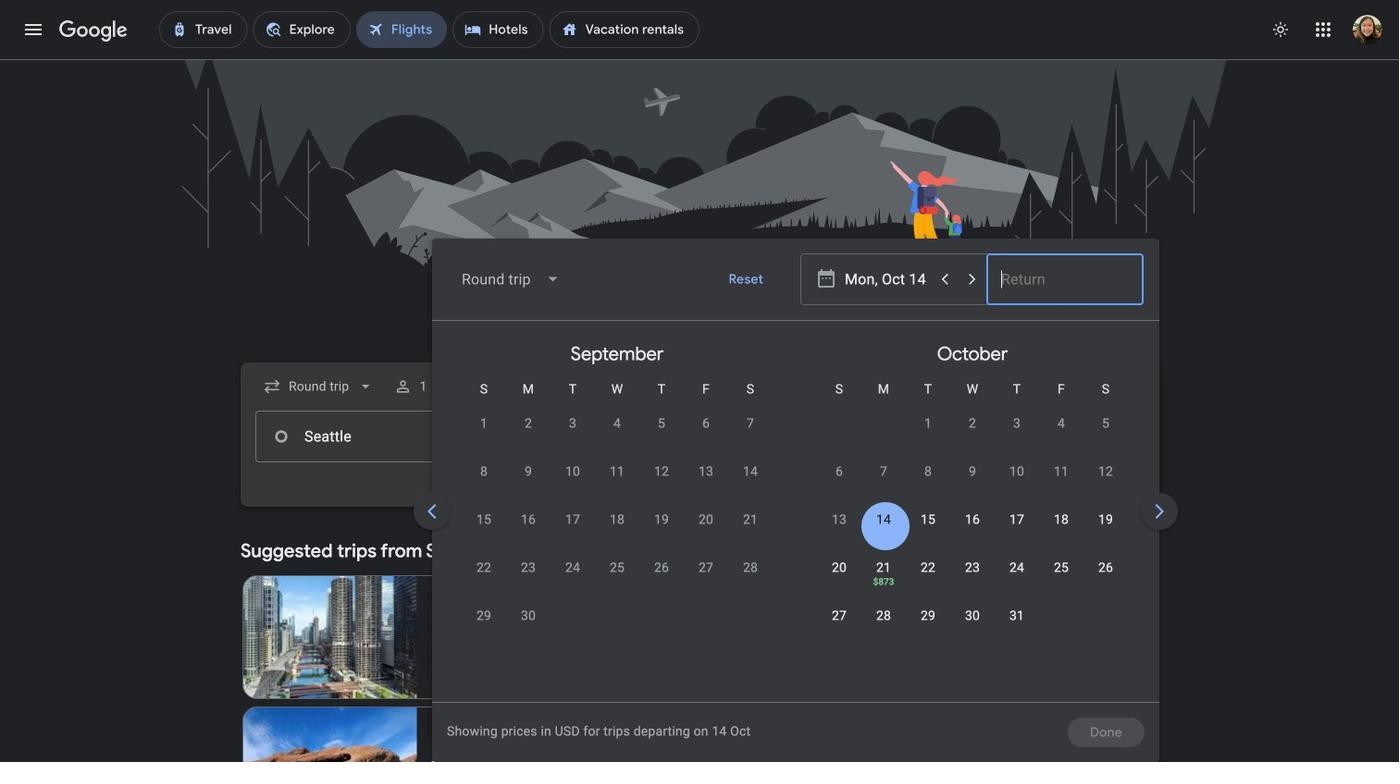 Task type: locate. For each thing, give the bounding box(es) containing it.
row group
[[440, 329, 795, 695], [795, 329, 1150, 695], [1150, 329, 1399, 695]]

sat, oct 26 element
[[1099, 559, 1113, 578]]

sat, sep 14 element
[[743, 463, 758, 481]]

1 vertical spatial departure text field
[[844, 412, 972, 462]]

tue, oct 22 element
[[921, 559, 936, 578]]

thu, sep 26 element
[[654, 559, 669, 578]]

tue, oct 29 element
[[921, 607, 936, 626]]

wed, oct 23 element
[[965, 559, 980, 578]]

fri, oct 18 element
[[1054, 511, 1069, 529]]

row
[[462, 399, 773, 459], [906, 399, 1128, 459], [462, 454, 773, 507], [817, 454, 1128, 507], [462, 503, 773, 555], [817, 503, 1128, 555], [462, 551, 773, 603], [817, 551, 1128, 603], [462, 599, 551, 652], [817, 599, 1039, 652]]

suggested trips from seattle region
[[241, 529, 1159, 763]]

thu, oct 17 element
[[1010, 511, 1025, 529]]

1 row group from the left
[[440, 329, 795, 695]]

wed, oct 9 element
[[969, 463, 976, 481]]

swap origin and destination. image
[[509, 426, 531, 448]]

None field
[[447, 257, 575, 302], [255, 370, 383, 404], [447, 257, 575, 302], [255, 370, 383, 404]]

thu, oct 10 element
[[1010, 463, 1025, 481]]

tue, oct 8 element
[[925, 463, 932, 481]]

row up wed, oct 16 element
[[817, 454, 1128, 507]]

wed, oct 16 element
[[965, 511, 980, 529]]

sat, oct 5 element
[[1102, 415, 1110, 433]]

sat, sep 21 element
[[743, 511, 758, 529]]

grid
[[440, 329, 1399, 714]]

fri, sep 20 element
[[699, 511, 714, 529]]

wed, sep 25 element
[[610, 559, 625, 578]]

Return text field
[[1001, 255, 1129, 305]]

wed, sep 18 element
[[610, 511, 625, 529]]

thu, sep 19 element
[[654, 511, 669, 529]]

sun, oct 6 element
[[836, 463, 843, 481]]

fri, oct 4 element
[[1058, 415, 1065, 433]]

mon, sep 16 element
[[521, 511, 536, 529]]

tue, sep 10 element
[[565, 463, 580, 481]]

fri, oct 11 element
[[1054, 463, 1069, 481]]

row down the mon, sep 23 element
[[462, 599, 551, 652]]

wed, oct 2 element
[[969, 415, 976, 433]]

3 row group from the left
[[1150, 329, 1399, 695]]

tue, sep 3 element
[[569, 415, 577, 433]]

row up "wed, oct 23" element
[[817, 503, 1128, 555]]

sat, oct 12 element
[[1099, 463, 1113, 481]]

row down tue, oct 22 element in the right bottom of the page
[[817, 599, 1039, 652]]

Departure text field
[[845, 255, 930, 305], [844, 412, 972, 462]]

sat, oct 19 element
[[1099, 511, 1113, 529]]

sun, oct 27 element
[[832, 607, 847, 626]]

sun, sep 29 element
[[477, 607, 492, 626]]

, 873 us dollars element
[[873, 578, 894, 587]]

sun, oct 13 element
[[832, 511, 847, 529]]

None text field
[[255, 411, 516, 463]]

thu, oct 3 element
[[1013, 415, 1021, 433]]

previous image
[[410, 490, 454, 534]]

0 vertical spatial departure text field
[[845, 255, 930, 305]]

sun, oct 20 element
[[832, 559, 847, 578]]



Task type: vqa. For each thing, say whether or not it's contained in the screenshot.
Google Maps element
no



Task type: describe. For each thing, give the bounding box(es) containing it.
Flight search field
[[226, 239, 1399, 763]]

next image
[[1137, 490, 1182, 534]]

mon, sep 23 element
[[521, 559, 536, 578]]

row up thu, oct 10 element
[[906, 399, 1128, 459]]

grid inside flight search field
[[440, 329, 1399, 714]]

row up wed, sep 11 element
[[462, 399, 773, 459]]

sat, sep 28 element
[[743, 559, 758, 578]]

mon, sep 30 element
[[521, 607, 536, 626]]

delta image
[[432, 630, 447, 645]]

thu, sep 12 element
[[654, 463, 669, 481]]

wed, sep 4 element
[[614, 415, 621, 433]]

sun, sep 1 element
[[480, 415, 488, 433]]

thu, oct 24 element
[[1010, 559, 1025, 578]]

row up wed, sep 25 element
[[462, 503, 773, 555]]

row up wed, sep 18 element
[[462, 454, 773, 507]]

fri, sep 6 element
[[702, 415, 710, 433]]

tue, sep 17 element
[[565, 511, 580, 529]]

mon, oct 14, departure date. element
[[876, 511, 891, 529]]

mon, sep 9 element
[[525, 463, 532, 481]]

fri, sep 13 element
[[699, 463, 714, 481]]

wed, oct 30 element
[[965, 607, 980, 626]]

thu, oct 31 element
[[1010, 607, 1025, 626]]

mon, sep 2 element
[[525, 415, 532, 433]]

fri, sep 27 element
[[699, 559, 714, 578]]

main menu image
[[22, 19, 44, 41]]

mon, oct 21 element
[[876, 559, 891, 578]]

change appearance image
[[1259, 7, 1303, 52]]

Return text field
[[1001, 412, 1128, 462]]

mon, oct 28 element
[[876, 607, 891, 626]]

tue, oct 15 element
[[921, 511, 936, 529]]

sun, sep 22 element
[[477, 559, 492, 578]]

sun, sep 8 element
[[480, 463, 488, 481]]

thu, sep 5 element
[[658, 415, 665, 433]]

tue, sep 24 element
[[565, 559, 580, 578]]

tue, oct 1 element
[[925, 415, 932, 433]]

sun, sep 15 element
[[477, 511, 492, 529]]

mon, oct 7 element
[[880, 463, 888, 481]]

row down wed, sep 18 element
[[462, 551, 773, 603]]

2 row group from the left
[[795, 329, 1150, 695]]

row up wed, oct 30 element
[[817, 551, 1128, 603]]

wed, sep 11 element
[[610, 463, 625, 481]]

fri, oct 25 element
[[1054, 559, 1069, 578]]

sat, sep 7 element
[[747, 415, 754, 433]]



